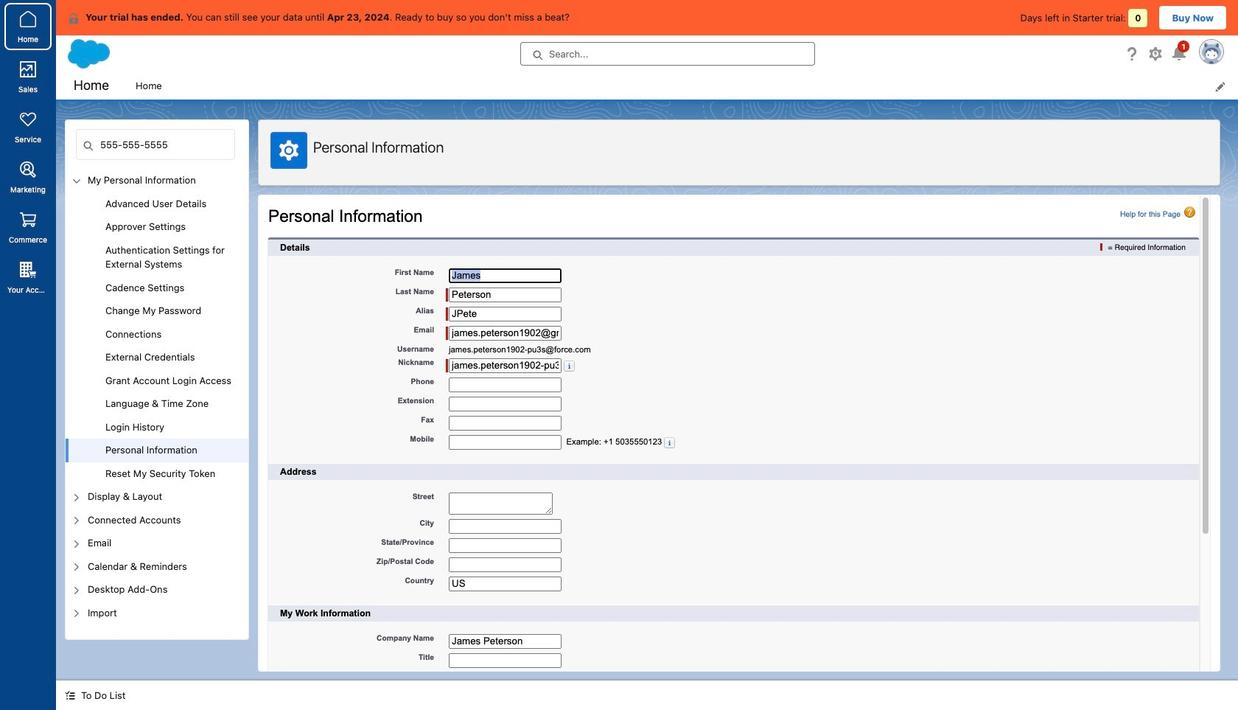 Task type: locate. For each thing, give the bounding box(es) containing it.
group
[[66, 192, 249, 485]]

list
[[127, 72, 1239, 100]]

my personal information tree item
[[66, 169, 249, 485]]

0 vertical spatial text default image
[[68, 12, 80, 24]]

personal information tree item
[[66, 439, 249, 462]]

text default image
[[68, 12, 80, 24], [65, 690, 75, 701]]



Task type: vqa. For each thing, say whether or not it's contained in the screenshot.
group
yes



Task type: describe. For each thing, give the bounding box(es) containing it.
Quick Find search field
[[76, 129, 235, 160]]

1 vertical spatial text default image
[[65, 690, 75, 701]]

setup tree tree
[[66, 169, 249, 639]]



